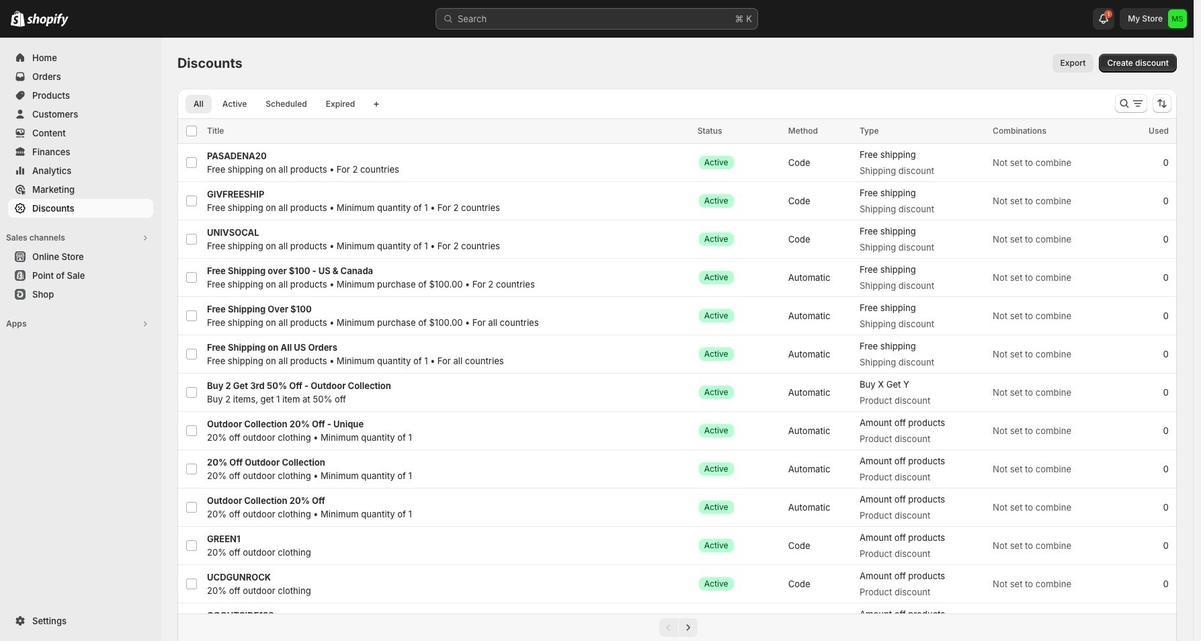Task type: vqa. For each thing, say whether or not it's contained in the screenshot.
Fullscreen dialog
no



Task type: locate. For each thing, give the bounding box(es) containing it.
tab list
[[183, 94, 366, 114]]

shopify image
[[11, 11, 25, 27], [27, 13, 69, 27]]

1 horizontal spatial shopify image
[[27, 13, 69, 27]]



Task type: describe. For each thing, give the bounding box(es) containing it.
my store image
[[1168, 9, 1187, 28]]

0 horizontal spatial shopify image
[[11, 11, 25, 27]]

pagination element
[[177, 614, 1177, 641]]



